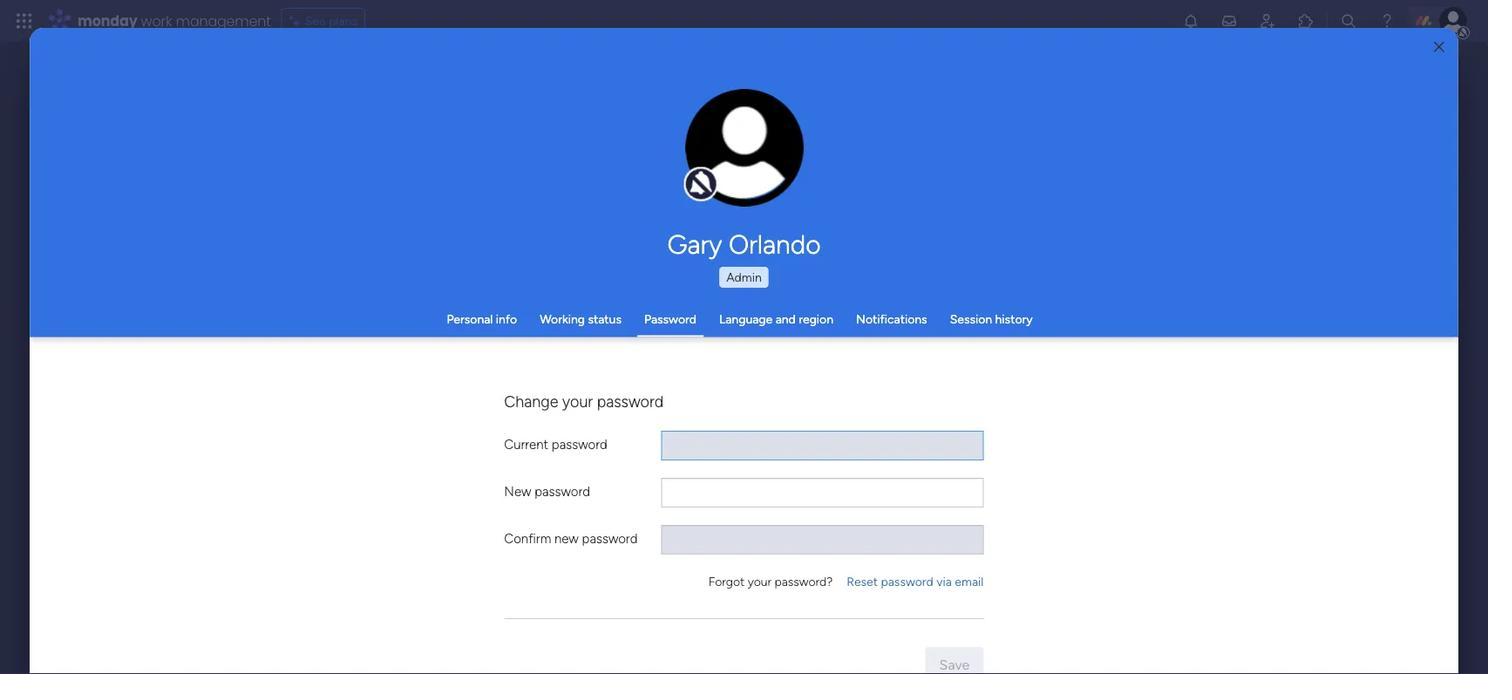 Task type: locate. For each thing, give the bounding box(es) containing it.
1 vertical spatial change
[[504, 392, 559, 410]]

1 horizontal spatial change
[[708, 157, 747, 171]]

working status link
[[540, 312, 622, 327]]

info
[[496, 312, 517, 327]]

1 horizontal spatial your
[[748, 573, 772, 588]]

notifications
[[856, 312, 928, 327]]

personal
[[447, 312, 493, 327]]

your right forgot
[[748, 573, 772, 588]]

password
[[597, 392, 664, 410], [552, 436, 608, 452], [535, 483, 591, 499], [582, 530, 638, 546], [881, 573, 934, 588]]

change profile picture button
[[685, 89, 804, 208]]

gary
[[668, 228, 722, 260]]

password for reset password via email
[[881, 573, 934, 588]]

change up picture
[[708, 157, 747, 171]]

session
[[950, 312, 992, 327]]

0 horizontal spatial your
[[563, 392, 593, 410]]

personal info link
[[447, 312, 517, 327]]

0 vertical spatial your
[[563, 392, 593, 410]]

search everything image
[[1340, 12, 1358, 30]]

status
[[588, 312, 622, 327]]

1 vertical spatial your
[[748, 573, 772, 588]]

change up current
[[504, 392, 559, 410]]

your up current password in the bottom left of the page
[[563, 392, 593, 410]]

change inside the change profile picture
[[708, 157, 747, 171]]

current
[[504, 436, 549, 452]]

session history link
[[950, 312, 1033, 327]]

reset
[[847, 573, 878, 588]]

0 vertical spatial change
[[708, 157, 747, 171]]

see
[[305, 14, 326, 28]]

picture
[[727, 172, 763, 186]]

admin
[[727, 270, 762, 285]]

profile
[[750, 157, 782, 171]]

work
[[141, 11, 172, 31]]

password?
[[775, 573, 833, 588]]

forgot your password?
[[709, 573, 833, 588]]

forgot
[[709, 573, 745, 588]]

gary orlando dialog
[[30, 28, 1459, 674]]

invite members image
[[1259, 12, 1277, 30]]

working
[[540, 312, 585, 327]]

see plans
[[305, 14, 358, 28]]

email
[[955, 573, 984, 588]]

0 horizontal spatial change
[[504, 392, 559, 410]]

confirm new password
[[504, 530, 638, 546]]

apps image
[[1298, 12, 1315, 30]]

change
[[708, 157, 747, 171], [504, 392, 559, 410]]

language and region link
[[719, 312, 834, 327]]

change profile picture
[[708, 157, 782, 186]]

your
[[563, 392, 593, 410], [748, 573, 772, 588]]



Task type: vqa. For each thing, say whether or not it's contained in the screenshot.
CHANGE in Change profile picture
yes



Task type: describe. For each thing, give the bounding box(es) containing it.
change for change profile picture
[[708, 157, 747, 171]]

password
[[644, 312, 697, 327]]

and
[[776, 312, 796, 327]]

reset password via email link
[[847, 572, 984, 590]]

current password
[[504, 436, 608, 452]]

new
[[504, 483, 532, 499]]

management
[[176, 11, 271, 31]]

close image
[[1434, 41, 1445, 53]]

inbox image
[[1221, 12, 1238, 30]]

notifications link
[[856, 312, 928, 327]]

orlando
[[729, 228, 821, 260]]

Confirm new password password field
[[661, 525, 984, 554]]

history
[[995, 312, 1033, 327]]

working status
[[540, 312, 622, 327]]

monday
[[78, 11, 137, 31]]

region
[[799, 312, 834, 327]]

via
[[937, 573, 952, 588]]

change for change your password
[[504, 392, 559, 410]]

notifications image
[[1183, 12, 1200, 30]]

plans
[[329, 14, 358, 28]]

password for current password
[[552, 436, 608, 452]]

your for change
[[563, 392, 593, 410]]

monday work management
[[78, 11, 271, 31]]

select product image
[[16, 12, 33, 30]]

new password
[[504, 483, 591, 499]]

change your password
[[504, 392, 664, 410]]

gary orlando button
[[504, 228, 984, 260]]

password for new password
[[535, 483, 591, 499]]

new
[[555, 530, 579, 546]]

password link
[[644, 312, 697, 327]]

language and region
[[719, 312, 834, 327]]

your for forgot
[[748, 573, 772, 588]]

personal info
[[447, 312, 517, 327]]

language
[[719, 312, 773, 327]]

help image
[[1379, 12, 1396, 30]]

Current password password field
[[661, 430, 984, 460]]

New password password field
[[661, 477, 984, 507]]

confirm
[[504, 530, 552, 546]]

session history
[[950, 312, 1033, 327]]

reset password via email
[[847, 573, 984, 588]]

see plans button
[[281, 8, 366, 34]]

gary orlando
[[668, 228, 821, 260]]

gary orlando image
[[1440, 7, 1468, 35]]



